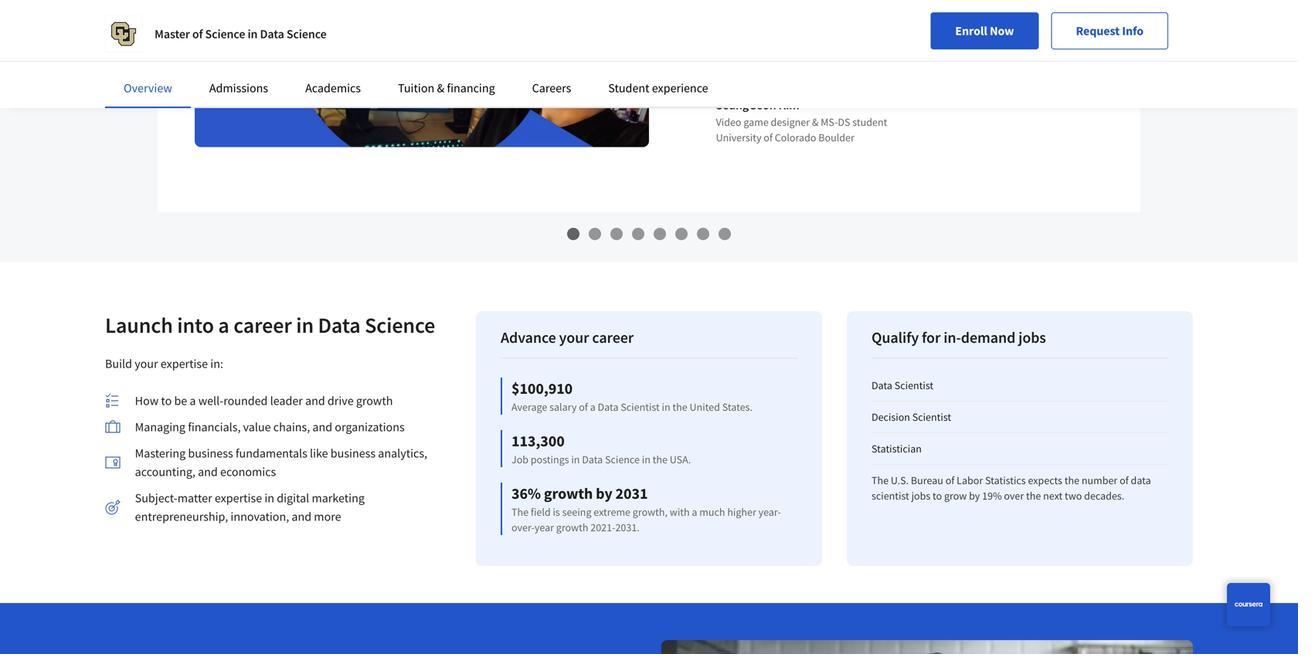 Task type: vqa. For each thing, say whether or not it's contained in the screenshot.


Task type: locate. For each thing, give the bounding box(es) containing it.
of right "master"
[[192, 26, 203, 42]]

data
[[260, 26, 284, 42], [318, 312, 361, 339], [872, 379, 893, 392], [598, 400, 619, 414], [582, 453, 603, 467]]

1 horizontal spatial by
[[969, 489, 980, 503]]

of
[[192, 26, 203, 42], [764, 130, 773, 144], [579, 400, 588, 414], [946, 474, 955, 488], [1120, 474, 1129, 488]]

job
[[512, 453, 529, 467]]

advance your career
[[501, 328, 634, 347]]

careers
[[532, 80, 571, 96]]

business down organizations on the bottom of the page
[[331, 446, 376, 461]]

data up 113,300 job postings in data science in the usa.
[[598, 400, 619, 414]]

economics
[[220, 464, 276, 480]]

jobs inside the u.s. bureau of labor statistics expects the number of data scientist jobs to grow by 19% over the next two decades.
[[912, 489, 931, 503]]

seunggeon
[[716, 97, 776, 113]]

labor
[[957, 474, 983, 488]]

by
[[596, 484, 613, 503], [969, 489, 980, 503]]

usa.
[[670, 453, 691, 467]]

2021-
[[591, 521, 616, 535]]

to
[[161, 393, 172, 409], [933, 489, 942, 503]]

$100,910
[[512, 379, 573, 398]]

data up drive
[[318, 312, 361, 339]]

and down digital
[[292, 509, 312, 525]]

now
[[990, 23, 1014, 39]]

1 vertical spatial the
[[512, 505, 529, 519]]

financing
[[447, 80, 495, 96]]

113,300 job postings in data science in the usa.
[[512, 432, 691, 467]]

a right salary
[[590, 400, 596, 414]]

grow
[[944, 489, 967, 503]]

1 vertical spatial jobs
[[912, 489, 931, 503]]

expects
[[1028, 474, 1063, 488]]

tuition & financing link
[[398, 80, 495, 96]]

of down game
[[764, 130, 773, 144]]

1 horizontal spatial business
[[331, 446, 376, 461]]

academics
[[305, 80, 361, 96]]

the left the usa.
[[653, 453, 668, 467]]

0 horizontal spatial the
[[512, 505, 529, 519]]

chains,
[[273, 420, 310, 435]]

and up like
[[313, 420, 332, 435]]

0 horizontal spatial career
[[234, 312, 292, 339]]

testimonial by seunggeon kim image
[[195, 0, 649, 147]]

a right be
[[190, 393, 196, 409]]

to left be
[[161, 393, 172, 409]]

your for build
[[135, 356, 158, 372]]

by down labor in the bottom right of the page
[[969, 489, 980, 503]]

subject-
[[135, 491, 178, 506]]

game
[[744, 115, 769, 129]]

mastering business fundamentals like business analytics, accounting, and economics
[[135, 446, 427, 480]]

0 vertical spatial expertise
[[161, 356, 208, 372]]

how
[[135, 393, 159, 409]]

& right tuition
[[437, 80, 445, 96]]

info
[[1122, 23, 1144, 39]]

1 vertical spatial &
[[812, 115, 819, 129]]

the up two
[[1065, 474, 1080, 488]]

1 horizontal spatial to
[[933, 489, 942, 503]]

expertise inside subject-matter expertise in digital marketing entrepreneurship, innovation, and more
[[215, 491, 262, 506]]

0 horizontal spatial your
[[135, 356, 158, 372]]

and inside mastering business fundamentals like business analytics, accounting, and economics
[[198, 464, 218, 480]]

0 vertical spatial your
[[559, 328, 589, 347]]

0 horizontal spatial to
[[161, 393, 172, 409]]

the left united
[[673, 400, 688, 414]]

qualify
[[872, 328, 919, 347]]

0 horizontal spatial &
[[437, 80, 445, 96]]

the u.s. bureau of labor statistics expects the number of data scientist jobs to grow by 19% over the next two decades.
[[872, 474, 1151, 503]]

admissions
[[209, 80, 268, 96]]

& left ms-
[[812, 115, 819, 129]]

rounded
[[224, 393, 268, 409]]

ms-
[[821, 115, 838, 129]]

boulder
[[819, 130, 855, 144]]

business down financials,
[[188, 446, 233, 461]]

science
[[205, 26, 245, 42], [287, 26, 327, 42], [365, 312, 435, 339], [605, 453, 640, 467]]

2031
[[616, 484, 648, 503]]

growth up seeing
[[544, 484, 593, 503]]

the up the scientist
[[872, 474, 889, 488]]

matter
[[178, 491, 212, 506]]

scientist right decision
[[913, 410, 952, 424]]

fundamentals
[[236, 446, 307, 461]]

data scientist
[[872, 379, 934, 392]]

read more.
[[716, 18, 1025, 59]]

data
[[1131, 474, 1151, 488]]

university
[[716, 130, 762, 144]]

expertise down economics
[[215, 491, 262, 506]]

expertise for in:
[[161, 356, 208, 372]]

0 vertical spatial to
[[161, 393, 172, 409]]

scientist up 113,300 job postings in data science in the usa.
[[621, 400, 660, 414]]

statistician
[[872, 442, 922, 456]]

&
[[437, 80, 445, 96], [812, 115, 819, 129]]

advance
[[501, 328, 556, 347]]

1 vertical spatial to
[[933, 489, 942, 503]]

and up matter
[[198, 464, 218, 480]]

a right the with
[[692, 505, 698, 519]]

science inside 113,300 job postings in data science in the usa.
[[605, 453, 640, 467]]

enroll now button
[[931, 12, 1039, 49]]

0 horizontal spatial by
[[596, 484, 613, 503]]

the up "over-"
[[512, 505, 529, 519]]

and left drive
[[305, 393, 325, 409]]

year-
[[759, 505, 781, 519]]

1 horizontal spatial your
[[559, 328, 589, 347]]

scientist
[[895, 379, 934, 392], [621, 400, 660, 414], [913, 410, 952, 424]]

2 vertical spatial growth
[[556, 521, 589, 535]]

student
[[853, 115, 888, 129]]

leader
[[270, 393, 303, 409]]

average
[[512, 400, 547, 414]]

1 horizontal spatial the
[[872, 474, 889, 488]]

read
[[993, 18, 1025, 37]]

experience
[[652, 80, 708, 96]]

expertise left in:
[[161, 356, 208, 372]]

decades.
[[1084, 489, 1125, 503]]

enroll now
[[956, 23, 1014, 39]]

1 horizontal spatial jobs
[[1019, 328, 1046, 347]]

growth,
[[633, 505, 668, 519]]

growth down seeing
[[556, 521, 589, 535]]

to left grow
[[933, 489, 942, 503]]

student experience
[[608, 80, 708, 96]]

growth
[[356, 393, 393, 409], [544, 484, 593, 503], [556, 521, 589, 535]]

your right "build"
[[135, 356, 158, 372]]

a right into
[[218, 312, 229, 339]]

data right postings
[[582, 453, 603, 467]]

and
[[305, 393, 325, 409], [313, 420, 332, 435], [198, 464, 218, 480], [292, 509, 312, 525]]

jobs right the demand
[[1019, 328, 1046, 347]]

1 vertical spatial expertise
[[215, 491, 262, 506]]

0 vertical spatial the
[[872, 474, 889, 488]]

0 horizontal spatial business
[[188, 446, 233, 461]]

jobs
[[1019, 328, 1046, 347], [912, 489, 931, 503]]

career right into
[[234, 312, 292, 339]]

& inside seunggeon kim video game designer & ms-ds student university of colorado boulder
[[812, 115, 819, 129]]

of right salary
[[579, 400, 588, 414]]

1 horizontal spatial &
[[812, 115, 819, 129]]

expertise
[[161, 356, 208, 372], [215, 491, 262, 506]]

career up $100,910 average salary of a data scientist in the united states.
[[592, 328, 634, 347]]

scientist up the decision scientist
[[895, 379, 934, 392]]

0 vertical spatial growth
[[356, 393, 393, 409]]

0 horizontal spatial expertise
[[161, 356, 208, 372]]

1 vertical spatial your
[[135, 356, 158, 372]]

growth up organizations on the bottom of the page
[[356, 393, 393, 409]]

the
[[872, 474, 889, 488], [512, 505, 529, 519]]

the
[[673, 400, 688, 414], [653, 453, 668, 467], [1065, 474, 1080, 488], [1026, 489, 1041, 503]]

scientist for data scientist
[[895, 379, 934, 392]]

by up extreme
[[596, 484, 613, 503]]

1 horizontal spatial expertise
[[215, 491, 262, 506]]

in
[[248, 26, 258, 42], [296, 312, 314, 339], [662, 400, 671, 414], [571, 453, 580, 467], [642, 453, 651, 467], [265, 491, 274, 506]]

0 horizontal spatial jobs
[[912, 489, 931, 503]]

colorado
[[775, 130, 817, 144]]

0 vertical spatial jobs
[[1019, 328, 1046, 347]]

the inside 36% growth by 2031 the field is seeing extreme growth, with a much higher year- over-year growth 2021-2031.
[[512, 505, 529, 519]]

request info
[[1076, 23, 1144, 39]]

0 vertical spatial &
[[437, 80, 445, 96]]

your for advance
[[559, 328, 589, 347]]

your right advance
[[559, 328, 589, 347]]

managing
[[135, 420, 185, 435]]

jobs down bureau
[[912, 489, 931, 503]]

2 business from the left
[[331, 446, 376, 461]]



Task type: describe. For each thing, give the bounding box(es) containing it.
request info button
[[1051, 12, 1169, 49]]

a inside $100,910 average salary of a data scientist in the united states.
[[590, 400, 596, 414]]

for
[[922, 328, 941, 347]]

video
[[716, 115, 742, 129]]

overview
[[124, 80, 172, 96]]

qualify for in-demand jobs
[[872, 328, 1046, 347]]

u.s.
[[891, 474, 909, 488]]

much
[[700, 505, 725, 519]]

19%
[[982, 489, 1002, 503]]

build
[[105, 356, 132, 372]]

36% growth by 2031 the field is seeing extreme growth, with a much higher year- over-year growth 2021-2031.
[[512, 484, 781, 535]]

previous image
[[150, 49, 165, 65]]

two
[[1065, 489, 1082, 503]]

master
[[155, 26, 190, 42]]

the left next
[[1026, 489, 1041, 503]]

seeing
[[562, 505, 592, 519]]

scientist
[[872, 489, 910, 503]]

marketing
[[312, 491, 365, 506]]

overview link
[[124, 80, 172, 96]]

over
[[1004, 489, 1024, 503]]

be
[[174, 393, 187, 409]]

to inside the u.s. bureau of labor statistics expects the number of data scientist jobs to grow by 19% over the next two decades.
[[933, 489, 942, 503]]

next image
[[1133, 49, 1148, 65]]

like
[[310, 446, 328, 461]]

more.
[[716, 40, 754, 59]]

united
[[690, 400, 720, 414]]

of left data
[[1120, 474, 1129, 488]]

salary
[[550, 400, 577, 414]]

request
[[1076, 23, 1120, 39]]

bureau
[[911, 474, 944, 488]]

statistics
[[985, 474, 1026, 488]]

scientist inside $100,910 average salary of a data scientist in the united states.
[[621, 400, 660, 414]]

$100,910 average salary of a data scientist in the united states.
[[512, 379, 753, 414]]

in inside $100,910 average salary of a data scientist in the united states.
[[662, 400, 671, 414]]

launch
[[105, 312, 173, 339]]

student
[[608, 80, 650, 96]]

digital
[[277, 491, 309, 506]]

over-
[[512, 521, 535, 535]]

data up 'admissions' link
[[260, 26, 284, 42]]

enroll
[[956, 23, 988, 39]]

decision scientist
[[872, 410, 952, 424]]

kim
[[779, 97, 800, 113]]

the inside the u.s. bureau of labor statistics expects the number of data scientist jobs to grow by 19% over the next two decades.
[[872, 474, 889, 488]]

in:
[[210, 356, 223, 372]]

1 business from the left
[[188, 446, 233, 461]]

seunggeon kim video game designer & ms-ds student university of colorado boulder
[[716, 97, 888, 144]]

1 horizontal spatial career
[[592, 328, 634, 347]]

of up grow
[[946, 474, 955, 488]]

launch into a career in data science
[[105, 312, 435, 339]]

accounting,
[[135, 464, 195, 480]]

how to be a well-rounded leader and drive growth
[[135, 393, 393, 409]]

states.
[[722, 400, 753, 414]]

drive
[[328, 393, 354, 409]]

1 vertical spatial growth
[[544, 484, 593, 503]]

into
[[177, 312, 214, 339]]

field
[[531, 505, 551, 519]]

by inside 36% growth by 2031 the field is seeing extreme growth, with a much higher year- over-year growth 2021-2031.
[[596, 484, 613, 503]]

data up decision
[[872, 379, 893, 392]]

admissions link
[[209, 80, 268, 96]]

postings
[[531, 453, 569, 467]]

analytics,
[[378, 446, 427, 461]]

entrepreneurship,
[[135, 509, 228, 525]]

value
[[243, 420, 271, 435]]

subject-matter expertise in digital marketing entrepreneurship, innovation, and more
[[135, 491, 365, 525]]

ds
[[838, 115, 851, 129]]

innovation,
[[231, 509, 289, 525]]

master of science in data science
[[155, 26, 327, 42]]

higher
[[728, 505, 757, 519]]

36%
[[512, 484, 541, 503]]

in inside subject-matter expertise in digital marketing entrepreneurship, innovation, and more
[[265, 491, 274, 506]]

academics link
[[305, 80, 361, 96]]

of inside $100,910 average salary of a data scientist in the united states.
[[579, 400, 588, 414]]

well-
[[198, 393, 224, 409]]

the inside $100,910 average salary of a data scientist in the united states.
[[673, 400, 688, 414]]

113,300
[[512, 432, 565, 451]]

read more. link
[[716, 18, 1025, 59]]

careers link
[[532, 80, 571, 96]]

next
[[1043, 489, 1063, 503]]

decision
[[872, 410, 910, 424]]

by inside the u.s. bureau of labor statistics expects the number of data scientist jobs to grow by 19% over the next two decades.
[[969, 489, 980, 503]]

managing financials, value chains, and organizations
[[135, 420, 405, 435]]

tuition
[[398, 80, 435, 96]]

number
[[1082, 474, 1118, 488]]

university of colorado boulder logo image
[[105, 15, 142, 53]]

expertise for in
[[215, 491, 262, 506]]

data inside 113,300 job postings in data science in the usa.
[[582, 453, 603, 467]]

scientist for decision scientist
[[913, 410, 952, 424]]

and inside subject-matter expertise in digital marketing entrepreneurship, innovation, and more
[[292, 509, 312, 525]]

with
[[670, 505, 690, 519]]

organizations
[[335, 420, 405, 435]]

more
[[314, 509, 341, 525]]

mastering
[[135, 446, 186, 461]]

data inside $100,910 average salary of a data scientist in the united states.
[[598, 400, 619, 414]]

extreme
[[594, 505, 631, 519]]

slides element
[[121, 227, 1178, 243]]

financials,
[[188, 420, 241, 435]]

of inside seunggeon kim video game designer & ms-ds student university of colorado boulder
[[764, 130, 773, 144]]

the inside 113,300 job postings in data science in the usa.
[[653, 453, 668, 467]]

a inside 36% growth by 2031 the field is seeing extreme growth, with a much higher year- over-year growth 2021-2031.
[[692, 505, 698, 519]]



